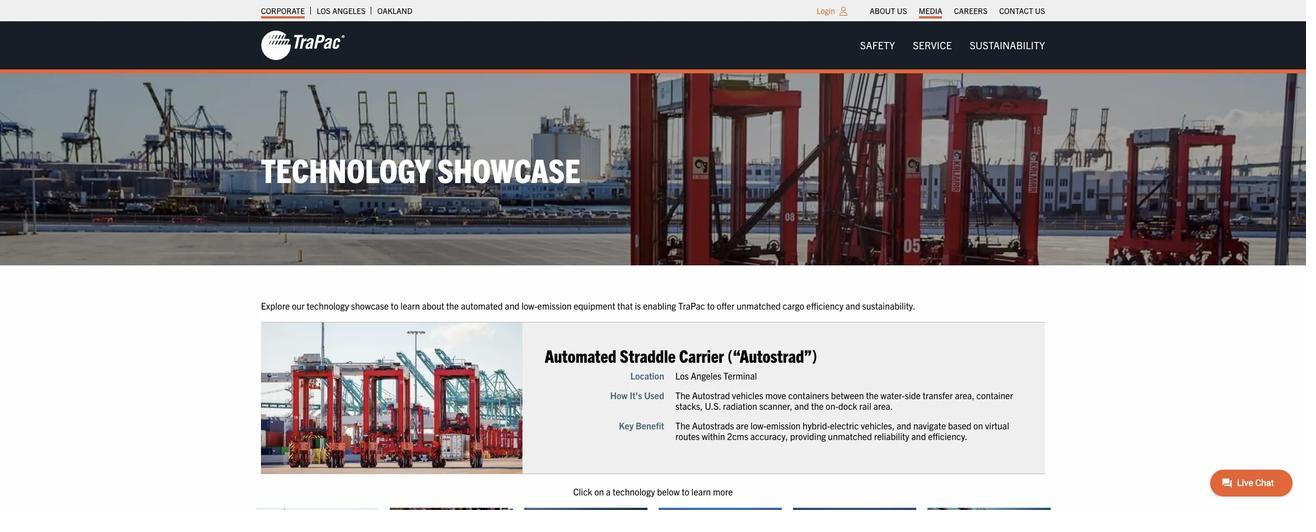 Task type: vqa. For each thing, say whether or not it's contained in the screenshot.
TraPac Corporate Overview
no



Task type: locate. For each thing, give the bounding box(es) containing it.
low- right automated
[[522, 300, 538, 311]]

0 vertical spatial the
[[676, 390, 690, 401]]

electric
[[830, 420, 859, 431]]

corporate
[[261, 6, 305, 16]]

careers
[[954, 6, 988, 16]]

us right the about
[[897, 6, 907, 16]]

service
[[913, 39, 952, 52]]

menu bar containing about us
[[864, 3, 1051, 18]]

0 vertical spatial angeles
[[332, 6, 366, 16]]

water-
[[881, 390, 905, 401]]

contact us
[[999, 6, 1045, 16]]

2 horizontal spatial to
[[707, 300, 715, 311]]

showcase
[[437, 149, 581, 190]]

learn left the 'about'
[[401, 300, 420, 311]]

reliability
[[874, 431, 909, 442]]

the left on-
[[811, 401, 824, 412]]

about
[[422, 300, 444, 311]]

explore
[[261, 300, 290, 311]]

to right the showcase on the bottom left of the page
[[391, 300, 398, 311]]

and
[[505, 300, 520, 311], [846, 300, 860, 311], [795, 401, 809, 412], [897, 420, 911, 431], [912, 431, 926, 442]]

1 vertical spatial learn
[[692, 486, 711, 497]]

1 the from the top
[[676, 390, 690, 401]]

showcase
[[351, 300, 389, 311]]

routes
[[676, 431, 700, 442]]

0 vertical spatial trapac los angeles automated straddle carrier image
[[261, 323, 522, 474]]

offer
[[717, 300, 735, 311]]

1 vertical spatial menu bar
[[851, 34, 1054, 57]]

key benefit
[[619, 420, 664, 431]]

angeles left the oakland link
[[332, 6, 366, 16]]

corporate link
[[261, 3, 305, 18]]

oakland link
[[377, 3, 413, 18]]

to right below
[[682, 486, 690, 497]]

0 horizontal spatial angeles
[[332, 6, 366, 16]]

and inside the autostrad vehicles move containers between the water-side transfer area, container stacks, u.s. radiation scanner, and the on-dock rail area.
[[795, 401, 809, 412]]

unmatched down dock
[[828, 431, 872, 442]]

on
[[974, 420, 983, 431], [594, 486, 604, 497]]

technology right our
[[307, 300, 349, 311]]

us for about us
[[897, 6, 907, 16]]

technology right a
[[613, 486, 655, 497]]

technology
[[261, 149, 431, 190]]

the left "water-"
[[866, 390, 879, 401]]

0 vertical spatial learn
[[401, 300, 420, 311]]

0 vertical spatial unmatched
[[737, 300, 781, 311]]

0 vertical spatial technology
[[307, 300, 349, 311]]

equipment
[[574, 300, 615, 311]]

2 us from the left
[[1035, 6, 1045, 16]]

1 vertical spatial angeles
[[691, 370, 722, 381]]

trapac los angeles automated radiation scanning image
[[793, 508, 916, 510]]

emission left 'equipment' on the bottom
[[538, 300, 572, 311]]

emission
[[538, 300, 572, 311], [767, 420, 801, 431]]

1 horizontal spatial learn
[[692, 486, 711, 497]]

a
[[606, 486, 611, 497]]

navigate
[[913, 420, 946, 431]]

emission inside the autostrads are low-emission hybrid-electric vehicles, and navigate based on virtual routes within 2cms accuracy, providing unmatched reliability and efficiency.
[[767, 420, 801, 431]]

emission down scanner,
[[767, 420, 801, 431]]

1 vertical spatial on
[[594, 486, 604, 497]]

1 horizontal spatial the
[[811, 401, 824, 412]]

learn
[[401, 300, 420, 311], [692, 486, 711, 497]]

click
[[573, 486, 592, 497]]

los
[[317, 6, 331, 16], [676, 370, 689, 381]]

0 vertical spatial on
[[974, 420, 983, 431]]

automated
[[461, 300, 503, 311]]

vehicles
[[732, 390, 763, 401]]

providing
[[790, 431, 826, 442]]

service link
[[904, 34, 961, 57]]

menu bar down careers link
[[851, 34, 1054, 57]]

1 vertical spatial the
[[676, 420, 690, 431]]

stacks,
[[676, 401, 703, 412]]

contact us link
[[999, 3, 1045, 18]]

light image
[[840, 7, 848, 16]]

0 horizontal spatial emission
[[538, 300, 572, 311]]

0 vertical spatial low-
[[522, 300, 538, 311]]

accuracy,
[[750, 431, 788, 442]]

learn left more
[[692, 486, 711, 497]]

1 horizontal spatial on
[[974, 420, 983, 431]]

1 horizontal spatial low-
[[751, 420, 767, 431]]

login link
[[817, 6, 835, 16]]

1 vertical spatial low-
[[751, 420, 767, 431]]

0 vertical spatial los
[[317, 6, 331, 16]]

unmatched
[[737, 300, 781, 311], [828, 431, 872, 442]]

los inside automated straddle carrier ("autostrad") main content
[[676, 370, 689, 381]]

us right contact
[[1035, 6, 1045, 16]]

technology
[[307, 300, 349, 311], [613, 486, 655, 497]]

low-
[[522, 300, 538, 311], [751, 420, 767, 431]]

1 vertical spatial los
[[676, 370, 689, 381]]

the
[[676, 390, 690, 401], [676, 420, 690, 431]]

scanner,
[[759, 401, 793, 412]]

trapac
[[678, 300, 705, 311]]

explore our technology showcase to learn about the automated and low-emission equipment that is enabling trapac to offer unmatched cargo efficiency and sustainability.
[[261, 300, 916, 311]]

1 horizontal spatial angeles
[[691, 370, 722, 381]]

on left a
[[594, 486, 604, 497]]

1 us from the left
[[897, 6, 907, 16]]

0 vertical spatial menu bar
[[864, 3, 1051, 18]]

within
[[702, 431, 725, 442]]

1 horizontal spatial unmatched
[[828, 431, 872, 442]]

2 horizontal spatial the
[[866, 390, 879, 401]]

the down stacks,
[[676, 420, 690, 431]]

unmatched right offer
[[737, 300, 781, 311]]

0 horizontal spatial los
[[317, 6, 331, 16]]

menu bar containing safety
[[851, 34, 1054, 57]]

2 the from the top
[[676, 420, 690, 431]]

los inside los angeles link
[[317, 6, 331, 16]]

the inside the autostrads are low-emission hybrid-electric vehicles, and navigate based on virtual routes within 2cms accuracy, providing unmatched reliability and efficiency.
[[676, 420, 690, 431]]

us
[[897, 6, 907, 16], [1035, 6, 1045, 16]]

safety
[[860, 39, 895, 52]]

oakland
[[377, 6, 413, 16]]

the right the 'about'
[[446, 300, 459, 311]]

menu bar
[[864, 3, 1051, 18], [851, 34, 1054, 57]]

that
[[617, 300, 633, 311]]

efficiency
[[807, 300, 844, 311]]

1 horizontal spatial us
[[1035, 6, 1045, 16]]

on right the based
[[974, 420, 983, 431]]

and right efficiency
[[846, 300, 860, 311]]

hybrid-
[[803, 420, 830, 431]]

the left autostrad
[[676, 390, 690, 401]]

transfer
[[923, 390, 953, 401]]

and up hybrid-
[[795, 401, 809, 412]]

trapac los angeles automated straddle carrier image
[[261, 323, 522, 474], [255, 508, 379, 510]]

1 horizontal spatial los
[[676, 370, 689, 381]]

carrier
[[679, 345, 724, 367]]

to
[[391, 300, 398, 311], [707, 300, 715, 311], [682, 486, 690, 497]]

0 vertical spatial emission
[[538, 300, 572, 311]]

angeles up autostrad
[[691, 370, 722, 381]]

low- right are
[[751, 420, 767, 431]]

menu bar up service
[[864, 3, 1051, 18]]

containers
[[788, 390, 829, 401]]

area,
[[955, 390, 975, 401]]

0 horizontal spatial us
[[897, 6, 907, 16]]

between
[[831, 390, 864, 401]]

1 horizontal spatial emission
[[767, 420, 801, 431]]

low- inside the autostrads are low-emission hybrid-electric vehicles, and navigate based on virtual routes within 2cms accuracy, providing unmatched reliability and efficiency.
[[751, 420, 767, 431]]

to left offer
[[707, 300, 715, 311]]

media
[[919, 6, 942, 16]]

los up corporate image
[[317, 6, 331, 16]]

rail
[[859, 401, 871, 412]]

1 horizontal spatial technology
[[613, 486, 655, 497]]

are
[[736, 420, 749, 431]]

the inside the autostrad vehicles move containers between the water-side transfer area, container stacks, u.s. radiation scanner, and the on-dock rail area.
[[676, 390, 690, 401]]

angeles
[[332, 6, 366, 16], [691, 370, 722, 381]]

key
[[619, 420, 634, 431]]

los down the automated straddle carrier ("autostrad")
[[676, 370, 689, 381]]

1 vertical spatial emission
[[767, 420, 801, 431]]

0 horizontal spatial on
[[594, 486, 604, 497]]

angeles inside automated straddle carrier ("autostrad") main content
[[691, 370, 722, 381]]

1 vertical spatial unmatched
[[828, 431, 872, 442]]



Task type: describe. For each thing, give the bounding box(es) containing it.
based
[[948, 420, 972, 431]]

media link
[[919, 3, 942, 18]]

0 horizontal spatial low-
[[522, 300, 538, 311]]

about us link
[[870, 3, 907, 18]]

used
[[644, 390, 664, 401]]

vehicles,
[[861, 420, 895, 431]]

0 horizontal spatial unmatched
[[737, 300, 781, 311]]

the for the autostrads are low-emission hybrid-electric vehicles, and navigate based on virtual routes within 2cms accuracy, providing unmatched reliability and efficiency.
[[676, 420, 690, 431]]

login
[[817, 6, 835, 16]]

efficiency.
[[928, 431, 968, 442]]

0 horizontal spatial to
[[391, 300, 398, 311]]

1 horizontal spatial to
[[682, 486, 690, 497]]

unmatched inside the autostrads are low-emission hybrid-electric vehicles, and navigate based on virtual routes within 2cms accuracy, providing unmatched reliability and efficiency.
[[828, 431, 872, 442]]

los for los angeles terminal
[[676, 370, 689, 381]]

los for los angeles
[[317, 6, 331, 16]]

the autostrads are low-emission hybrid-electric vehicles, and navigate based on virtual routes within 2cms accuracy, providing unmatched reliability and efficiency.
[[676, 420, 1009, 442]]

it's
[[630, 390, 642, 401]]

careers link
[[954, 3, 988, 18]]

los angeles terminal
[[676, 370, 757, 381]]

sustainability.
[[862, 300, 916, 311]]

autostrads
[[692, 420, 734, 431]]

0 horizontal spatial the
[[446, 300, 459, 311]]

the autostrad vehicles move containers between the water-side transfer area, container stacks, u.s. radiation scanner, and the on-dock rail area.
[[676, 390, 1013, 412]]

us for contact us
[[1035, 6, 1045, 16]]

u.s.
[[705, 401, 721, 412]]

corporate image
[[261, 30, 345, 61]]

1 vertical spatial technology
[[613, 486, 655, 497]]

the for the autostrad vehicles move containers between the water-side transfer area, container stacks, u.s. radiation scanner, and the on-dock rail area.
[[676, 390, 690, 401]]

angeles for los angeles terminal
[[691, 370, 722, 381]]

angeles for los angeles
[[332, 6, 366, 16]]

location
[[630, 370, 664, 381]]

virtual
[[985, 420, 1009, 431]]

radiation
[[723, 401, 757, 412]]

sustainability
[[970, 39, 1045, 52]]

technology showcase
[[261, 149, 581, 190]]

and left navigate
[[897, 420, 911, 431]]

container
[[977, 390, 1013, 401]]

more
[[713, 486, 733, 497]]

about us
[[870, 6, 907, 16]]

automated straddle carrier ("autostrad") main content
[[250, 299, 1306, 510]]

contact
[[999, 6, 1033, 16]]

automated
[[545, 345, 616, 367]]

straddle
[[620, 345, 676, 367]]

move
[[765, 390, 786, 401]]

area.
[[874, 401, 893, 412]]

and right reliability
[[912, 431, 926, 442]]

about
[[870, 6, 895, 16]]

automated straddle carrier ("autostrad")
[[545, 345, 817, 367]]

our
[[292, 300, 305, 311]]

safety link
[[851, 34, 904, 57]]

terminal
[[724, 370, 757, 381]]

how
[[610, 390, 628, 401]]

enabling
[[643, 300, 676, 311]]

and right automated
[[505, 300, 520, 311]]

los angeles
[[317, 6, 366, 16]]

los angeles link
[[317, 3, 366, 18]]

how it's used
[[610, 390, 664, 401]]

benefit
[[636, 420, 664, 431]]

is
[[635, 300, 641, 311]]

2cms
[[727, 431, 748, 442]]

side
[[905, 390, 921, 401]]

on-
[[826, 401, 838, 412]]

("autostrad")
[[728, 345, 817, 367]]

click on a technology below to learn more
[[573, 486, 733, 497]]

0 horizontal spatial learn
[[401, 300, 420, 311]]

sustainability link
[[961, 34, 1054, 57]]

1 vertical spatial trapac los angeles automated straddle carrier image
[[255, 508, 379, 510]]

trapac los angeles automated stacking crane image
[[390, 508, 513, 510]]

on inside the autostrads are low-emission hybrid-electric vehicles, and navigate based on virtual routes within 2cms accuracy, providing unmatched reliability and efficiency.
[[974, 420, 983, 431]]

cargo
[[783, 300, 805, 311]]

autostrad
[[692, 390, 730, 401]]

below
[[657, 486, 680, 497]]

0 horizontal spatial technology
[[307, 300, 349, 311]]

dock
[[838, 401, 857, 412]]



